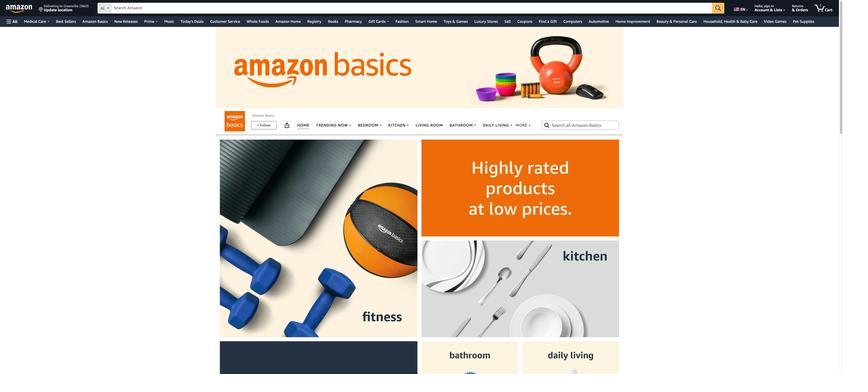 Task type: describe. For each thing, give the bounding box(es) containing it.
none search field inside navigation navigation
[[97, 3, 725, 14]]

Search all Amazon Basics search field
[[552, 121, 610, 130]]

amazon basics logo image
[[225, 111, 245, 132]]

search image
[[544, 122, 550, 128]]

navigation navigation
[[0, 0, 839, 27]]

none submit inside navigation navigation
[[712, 3, 725, 14]]



Task type: vqa. For each thing, say whether or not it's contained in the screenshot.
Search all Amazon Basics search field
yes



Task type: locate. For each thing, give the bounding box(es) containing it.
None submit
[[712, 3, 725, 14]]

Search Amazon text field
[[112, 3, 712, 13]]

share image
[[284, 122, 290, 128]]

amazon image
[[6, 5, 32, 13]]

None search field
[[97, 3, 725, 14]]



